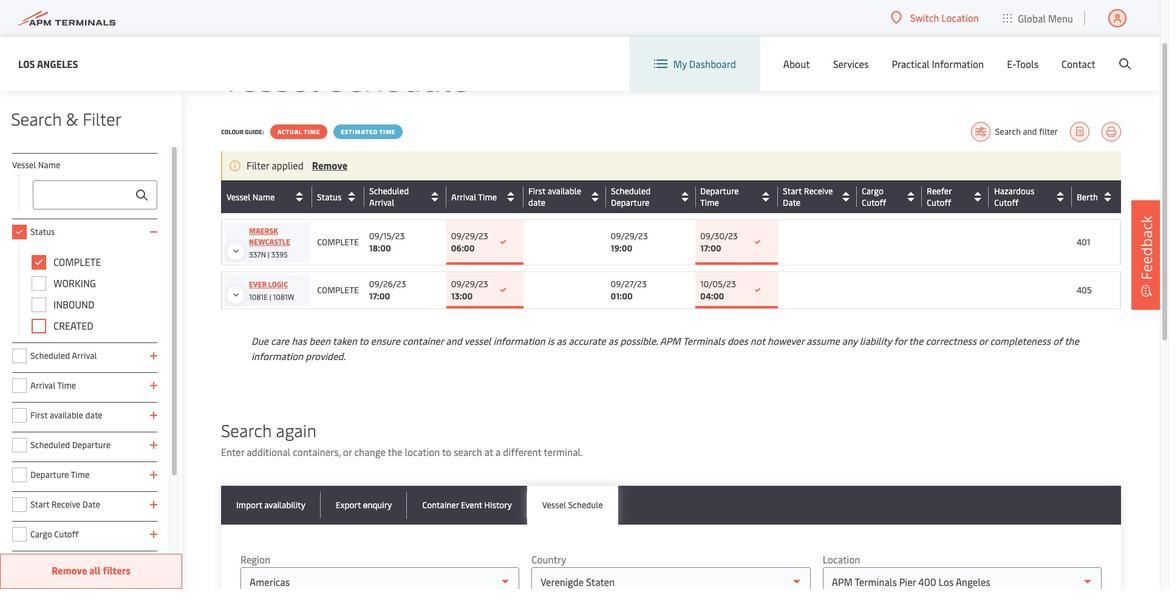 Task type: locate. For each thing, give the bounding box(es) containing it.
to inside search again enter additional containers, or change the location to search at a different terminal.
[[442, 445, 451, 459]]

first available date button for second scheduled departure button
[[528, 185, 603, 208]]

reefer for the start receive date button related to first scheduled departure button
[[927, 185, 952, 197]]

ever logic 1081e | 1081w
[[249, 279, 294, 302]]

1 horizontal spatial or
[[979, 334, 988, 347]]

13:00
[[451, 290, 473, 302]]

and left "filter"
[[1023, 126, 1037, 137]]

as right is
[[557, 334, 566, 347]]

09/29/23 for 06:00
[[451, 230, 488, 242]]

practical information
[[892, 57, 984, 70]]

hazardous for berth button associated with the start receive date button related to first scheduled departure button
[[994, 185, 1035, 197]]

the right of at bottom
[[1065, 334, 1079, 347]]

time right actual at left top
[[304, 128, 320, 136]]

search
[[454, 445, 482, 459]]

reefer cutoff
[[927, 185, 952, 208], [927, 185, 952, 208]]

1 berth from the left
[[1077, 191, 1098, 203]]

2 berth button from the left
[[1077, 187, 1118, 207]]

change
[[354, 445, 386, 459]]

to inside the due care has been taken to ensure container and vessel information is as accurate as possible. apm terminals does not however assume any liability for the correctness or completeness of the information provided.
[[359, 334, 369, 347]]

available for first available date button associated with first scheduled departure button
[[548, 185, 581, 197]]

1 horizontal spatial search
[[221, 419, 272, 442]]

reefer cutoff for the start receive date button associated with second scheduled departure button
[[927, 185, 952, 208]]

history
[[484, 499, 512, 511]]

17:00 down 09/26/23 on the top left
[[369, 290, 390, 302]]

INBOUND checkbox
[[32, 298, 46, 312]]

| left the 339s
[[268, 250, 269, 259]]

0 vertical spatial vessel schedule
[[221, 53, 470, 101]]

0 horizontal spatial or
[[343, 445, 352, 459]]

0 vertical spatial remove
[[312, 159, 348, 172]]

1 horizontal spatial location
[[942, 11, 979, 24]]

2 as from the left
[[608, 334, 618, 347]]

2 hazardous from the left
[[994, 185, 1035, 197]]

departure time for second scheduled departure button's "departure time" button
[[700, 185, 739, 208]]

time
[[478, 191, 497, 203], [478, 191, 497, 203], [700, 197, 719, 208], [700, 197, 719, 208], [57, 380, 76, 391], [71, 469, 89, 480]]

schedule
[[327, 53, 470, 101], [568, 499, 603, 511]]

the right change
[[388, 445, 402, 459]]

vessel name for first available date button associated with first scheduled departure button
[[227, 191, 275, 203]]

09/29/23
[[451, 230, 488, 242], [611, 230, 648, 242], [451, 278, 488, 290]]

09/15/23 18:00
[[369, 230, 405, 254]]

search
[[11, 107, 62, 130], [995, 126, 1021, 137], [221, 419, 272, 442]]

filters
[[103, 564, 131, 577]]

arrival time button
[[451, 187, 520, 207], [451, 187, 521, 207]]

09/27/23 01:00
[[611, 278, 647, 302]]

2 start receive date button from the left
[[783, 185, 854, 208]]

0 horizontal spatial to
[[359, 334, 369, 347]]

available
[[548, 185, 581, 197], [548, 185, 581, 197], [50, 409, 83, 421]]

start receive date button
[[783, 185, 854, 208], [783, 185, 854, 208]]

cargo
[[862, 185, 884, 197], [862, 185, 884, 197], [30, 528, 52, 540]]

remove inside button
[[52, 564, 87, 577]]

search inside button
[[995, 126, 1021, 137]]

1 vertical spatial filter
[[247, 159, 269, 172]]

or left change
[[343, 445, 352, 459]]

0 horizontal spatial location
[[823, 553, 860, 566]]

time for actual time
[[304, 128, 320, 136]]

completeness
[[990, 334, 1051, 347]]

logic
[[268, 279, 288, 289]]

menu
[[1048, 11, 1073, 25]]

and left vessel in the left bottom of the page
[[446, 334, 462, 347]]

17:00 inside "09/30/23 17:00"
[[700, 242, 721, 254]]

berth button for the start receive date button associated with second scheduled departure button
[[1077, 187, 1118, 207]]

0 horizontal spatial 17:00
[[369, 290, 390, 302]]

export еnquiry button
[[321, 486, 407, 525]]

as
[[557, 334, 566, 347], [608, 334, 618, 347]]

the right for
[[909, 334, 924, 347]]

complete up working
[[53, 255, 101, 268]]

0 horizontal spatial the
[[388, 445, 402, 459]]

receive
[[804, 185, 833, 197], [804, 185, 833, 197], [51, 499, 80, 510]]

container
[[403, 334, 444, 347]]

1 vertical spatial 17:00
[[369, 290, 390, 302]]

first available date button
[[528, 185, 603, 208], [528, 185, 603, 208]]

remove
[[312, 159, 348, 172], [52, 564, 87, 577]]

time for "departure time" button for first scheduled departure button
[[700, 197, 719, 208]]

status button
[[317, 187, 361, 207], [317, 187, 361, 207]]

cargo cutoff for the start receive date button related to first scheduled departure button
[[862, 185, 887, 208]]

0 vertical spatial complete
[[317, 236, 359, 248]]

berth button for the start receive date button related to first scheduled departure button
[[1077, 187, 1118, 207]]

scheduled departure for first scheduled departure button
[[611, 185, 650, 208]]

date for first available date button associated with second scheduled departure button
[[528, 197, 546, 208]]

1 horizontal spatial time
[[379, 128, 396, 136]]

None text field
[[33, 180, 157, 210]]

information left is
[[493, 334, 545, 347]]

practical
[[892, 57, 930, 70]]

1 vertical spatial remove
[[52, 564, 87, 577]]

1 horizontal spatial schedule
[[568, 499, 603, 511]]

0 vertical spatial location
[[942, 11, 979, 24]]

is
[[548, 334, 554, 347]]

2 time from the left
[[379, 128, 396, 136]]

17:00 inside '09/26/23 17:00'
[[369, 290, 390, 302]]

vessel schedule up estimated
[[221, 53, 470, 101]]

0 horizontal spatial time
[[304, 128, 320, 136]]

| right 1081e
[[270, 292, 271, 302]]

0 vertical spatial filter
[[82, 107, 121, 130]]

vessel name for first available date button associated with second scheduled departure button
[[227, 191, 275, 203]]

09/26/23 17:00
[[369, 278, 406, 302]]

1 hazardous cutoff button from the left
[[994, 185, 1069, 208]]

1 scheduled arrival button from the left
[[369, 185, 443, 208]]

to left search
[[442, 445, 451, 459]]

container event history
[[422, 499, 512, 511]]

search inside search again enter additional containers, or change the location to search at a different terminal.
[[221, 419, 272, 442]]

1 vertical spatial and
[[446, 334, 462, 347]]

date
[[528, 197, 545, 208], [528, 197, 546, 208], [85, 409, 102, 421]]

1 start receive date button from the left
[[783, 185, 854, 208]]

e-tools
[[1007, 57, 1039, 70]]

2 horizontal spatial search
[[995, 126, 1021, 137]]

1 horizontal spatial to
[[442, 445, 451, 459]]

name for first available date button associated with second scheduled departure button vessel name "button"
[[253, 191, 275, 203]]

care
[[271, 334, 289, 347]]

10/05/23
[[700, 278, 736, 290]]

search and filter button
[[971, 122, 1058, 142]]

09/29/23 up 13:00
[[451, 278, 488, 290]]

cargo cutoff button
[[862, 185, 919, 208], [862, 185, 919, 208]]

cargo for the start receive date button related to first scheduled departure button
[[862, 185, 884, 197]]

vessel schedule button
[[527, 486, 618, 525]]

remove left all
[[52, 564, 87, 577]]

vessel name button
[[227, 187, 309, 207], [227, 187, 309, 207]]

actual
[[277, 128, 302, 136]]

2 scheduled arrival button from the left
[[369, 185, 443, 208]]

09/27/23
[[611, 278, 647, 290]]

search left "filter"
[[995, 126, 1021, 137]]

receive for the start receive date button associated with second scheduled departure button
[[804, 185, 833, 197]]

2 berth from the left
[[1077, 191, 1098, 203]]

arrival time button for first available date button associated with second scheduled departure button
[[451, 187, 521, 207]]

or inside search again enter additional containers, or change the location to search at a different terminal.
[[343, 445, 352, 459]]

1 horizontal spatial 17:00
[[700, 242, 721, 254]]

the
[[909, 334, 924, 347], [1065, 334, 1079, 347], [388, 445, 402, 459]]

0 vertical spatial 17:00
[[700, 242, 721, 254]]

0 horizontal spatial as
[[557, 334, 566, 347]]

scheduled arrival for second scheduled departure button
[[369, 185, 409, 208]]

complete left 18:00
[[317, 236, 359, 248]]

reefer
[[927, 185, 952, 197], [927, 185, 952, 197]]

as right accurate
[[608, 334, 618, 347]]

search left &
[[11, 107, 62, 130]]

or
[[979, 334, 988, 347], [343, 445, 352, 459]]

scheduled arrival button for vessel name "button" associated with first available date button associated with first scheduled departure button
[[369, 185, 443, 208]]

09/29/23 up 06:00
[[451, 230, 488, 242]]

2 first available date button from the left
[[528, 185, 603, 208]]

1081e
[[249, 292, 268, 302]]

not
[[751, 334, 765, 347]]

2 scheduled departure button from the left
[[611, 185, 693, 208]]

10/05/23 04:00
[[700, 278, 736, 302]]

tab list containing import availability
[[221, 486, 1121, 525]]

COMPLETE checkbox
[[32, 255, 46, 270]]

scheduled arrival for first scheduled departure button
[[369, 185, 409, 208]]

scheduled for first scheduled departure button
[[611, 185, 650, 197]]

0 vertical spatial information
[[493, 334, 545, 347]]

region
[[241, 553, 270, 566]]

filter
[[1039, 126, 1058, 137]]

0 vertical spatial to
[[359, 334, 369, 347]]

hazardous for berth button related to the start receive date button associated with second scheduled departure button
[[994, 185, 1035, 197]]

liability
[[860, 334, 892, 347]]

1 as from the left
[[557, 334, 566, 347]]

1 horizontal spatial and
[[1023, 126, 1037, 137]]

|
[[268, 250, 269, 259], [270, 292, 271, 302]]

| inside ever logic 1081e | 1081w
[[270, 292, 271, 302]]

scheduled departure for second scheduled departure button
[[611, 185, 651, 208]]

time for estimated time
[[379, 128, 396, 136]]

2 hazardous cutoff from the left
[[994, 185, 1035, 208]]

None checkbox
[[12, 349, 27, 363], [12, 408, 27, 423], [12, 438, 27, 453], [12, 527, 27, 542], [12, 349, 27, 363], [12, 408, 27, 423], [12, 438, 27, 453], [12, 527, 27, 542]]

departure
[[700, 185, 739, 197], [700, 185, 739, 197], [611, 197, 649, 208], [611, 197, 650, 208], [72, 439, 111, 451], [30, 469, 69, 480]]

remove right applied
[[312, 159, 348, 172]]

2 hazardous cutoff button from the left
[[994, 185, 1069, 208]]

cargo cutoff for the start receive date button associated with second scheduled departure button
[[862, 185, 886, 208]]

global menu
[[1018, 11, 1073, 25]]

enter
[[221, 445, 244, 459]]

0 horizontal spatial remove
[[52, 564, 87, 577]]

| inside maersk newcastle 337n | 339s
[[268, 250, 269, 259]]

and inside the due care has been taken to ensure container and vessel information is as accurate as possible. apm terminals does not however assume any liability for the correctness or completeness of the information provided.
[[446, 334, 462, 347]]

| for 18:00
[[268, 250, 269, 259]]

vessel schedule down 'terminal.'
[[542, 499, 603, 511]]

reefer cutoff for the start receive date button related to first scheduled departure button
[[927, 185, 952, 208]]

feedback
[[1137, 216, 1157, 280]]

0 horizontal spatial schedule
[[327, 53, 470, 101]]

maersk newcastle 337n | 339s
[[249, 226, 290, 259]]

vessel name button for first available date button associated with second scheduled departure button
[[227, 187, 309, 207]]

1 hazardous cutoff from the left
[[994, 185, 1035, 208]]

terminal.
[[544, 445, 583, 459]]

departure time for "departure time" button for first scheduled departure button
[[700, 185, 739, 208]]

2 arrival time button from the left
[[451, 187, 521, 207]]

filter left applied
[[247, 159, 269, 172]]

09/29/23 up the '19:00'
[[611, 230, 648, 242]]

17:00 for 09/30/23 17:00
[[700, 242, 721, 254]]

my dashboard
[[674, 57, 736, 70]]

hazardous cutoff button for berth button related to the start receive date button associated with second scheduled departure button
[[994, 185, 1069, 208]]

departure time button for first scheduled departure button
[[700, 185, 775, 208]]

to right taken
[[359, 334, 369, 347]]

container event history button
[[407, 486, 527, 525]]

0 horizontal spatial vessel schedule
[[221, 53, 470, 101]]

or inside the due care has been taken to ensure container and vessel information is as accurate as possible. apm terminals does not however assume any liability for the correctness or completeness of the information provided.
[[979, 334, 988, 347]]

filter right &
[[82, 107, 121, 130]]

0 horizontal spatial and
[[446, 334, 462, 347]]

services
[[833, 57, 869, 70]]

or right correctness
[[979, 334, 988, 347]]

start
[[783, 185, 802, 197], [783, 185, 802, 197], [30, 499, 49, 510]]

None checkbox
[[12, 225, 27, 239], [12, 378, 27, 393], [12, 468, 27, 482], [12, 498, 27, 512], [12, 225, 27, 239], [12, 378, 27, 393], [12, 468, 27, 482], [12, 498, 27, 512]]

vessel schedule
[[221, 53, 470, 101], [542, 499, 603, 511]]

first for first scheduled departure button
[[528, 185, 545, 197]]

time
[[304, 128, 320, 136], [379, 128, 396, 136]]

1 horizontal spatial vessel schedule
[[542, 499, 603, 511]]

complete left '09/26/23 17:00'
[[317, 284, 359, 296]]

1 hazardous from the left
[[994, 185, 1035, 197]]

1 vertical spatial |
[[270, 292, 271, 302]]

arrival time button for first available date button associated with first scheduled departure button
[[451, 187, 520, 207]]

cargo cutoff
[[862, 185, 886, 208], [862, 185, 887, 208], [30, 528, 79, 540]]

2 vertical spatial complete
[[317, 284, 359, 296]]

information down 'care'
[[251, 349, 303, 363]]

scheduled departure button
[[611, 185, 693, 208], [611, 185, 693, 208]]

search up the enter
[[221, 419, 272, 442]]

1 vertical spatial or
[[343, 445, 352, 459]]

start receive date
[[783, 185, 833, 208], [783, 185, 833, 208], [30, 499, 100, 510]]

departure time button for second scheduled departure button
[[700, 185, 775, 208]]

1 vertical spatial to
[[442, 445, 451, 459]]

newcastle
[[249, 237, 290, 247]]

for
[[894, 334, 907, 347]]

cargo for the start receive date button associated with second scheduled departure button
[[862, 185, 884, 197]]

1 vertical spatial vessel schedule
[[542, 499, 603, 511]]

1 horizontal spatial as
[[608, 334, 618, 347]]

0 horizontal spatial search
[[11, 107, 62, 130]]

time for second scheduled departure button's "departure time" button
[[700, 197, 719, 208]]

1 arrival time button from the left
[[451, 187, 520, 207]]

0 vertical spatial schedule
[[327, 53, 470, 101]]

and inside button
[[1023, 126, 1037, 137]]

1 berth button from the left
[[1077, 187, 1118, 207]]

17:00
[[700, 242, 721, 254], [369, 290, 390, 302]]

1 first available date button from the left
[[528, 185, 603, 208]]

hazardous
[[994, 185, 1035, 197], [994, 185, 1035, 197]]

1 time from the left
[[304, 128, 320, 136]]

0 vertical spatial or
[[979, 334, 988, 347]]

1 horizontal spatial filter
[[247, 159, 269, 172]]

1 vertical spatial schedule
[[568, 499, 603, 511]]

hazardous cutoff
[[994, 185, 1035, 208], [994, 185, 1035, 208]]

1 horizontal spatial information
[[493, 334, 545, 347]]

country
[[532, 553, 566, 566]]

1 vertical spatial information
[[251, 349, 303, 363]]

time right estimated
[[379, 128, 396, 136]]

tab list
[[221, 486, 1121, 525]]

17:00 down the '09/30/23'
[[700, 242, 721, 254]]

0 vertical spatial and
[[1023, 126, 1037, 137]]

0 vertical spatial |
[[268, 250, 269, 259]]

reefer cutoff button
[[927, 185, 986, 208], [927, 185, 986, 208]]

scheduled arrival
[[369, 185, 409, 208], [369, 185, 409, 208], [30, 350, 97, 361]]

339s
[[271, 250, 288, 259]]



Task type: describe. For each thing, give the bounding box(es) containing it.
09/29/23 19:00
[[611, 230, 648, 254]]

search for search and filter
[[995, 126, 1021, 137]]

accurate
[[569, 334, 606, 347]]

los angeles link
[[18, 56, 78, 71]]

switch location
[[910, 11, 979, 24]]

06:00
[[451, 242, 475, 254]]

09/29/23 06:00
[[451, 230, 488, 254]]

containers,
[[293, 445, 341, 459]]

1 horizontal spatial the
[[909, 334, 924, 347]]

status for vessel name "button" associated with first available date button associated with first scheduled departure button
[[317, 191, 342, 203]]

WORKING checkbox
[[32, 276, 46, 291]]

hazardous cutoff for berth button associated with the start receive date button related to first scheduled departure button
[[994, 185, 1035, 208]]

feedback button
[[1132, 200, 1162, 310]]

vessel
[[464, 334, 491, 347]]

first available date button for first scheduled departure button
[[528, 185, 603, 208]]

remove button
[[312, 159, 348, 172]]

different
[[503, 445, 542, 459]]

19:00
[[611, 242, 633, 254]]

all
[[89, 564, 101, 577]]

estimated time
[[341, 128, 396, 136]]

angeles
[[37, 57, 78, 70]]

reefer for the start receive date button associated with second scheduled departure button
[[927, 185, 952, 197]]

09/30/23 17:00
[[700, 230, 738, 254]]

17:00 for 09/26/23 17:00
[[369, 290, 390, 302]]

hazardous cutoff for berth button related to the start receive date button associated with second scheduled departure button
[[994, 185, 1035, 208]]

scheduled arrival button for first available date button associated with second scheduled departure button vessel name "button"
[[369, 185, 443, 208]]

guide:
[[245, 128, 264, 136]]

my dashboard button
[[654, 36, 736, 91]]

reefer cutoff button for hazardous cutoff button associated with berth button associated with the start receive date button related to first scheduled departure button
[[927, 185, 986, 208]]

colour guide:
[[221, 128, 264, 136]]

additional
[[247, 445, 291, 459]]

09/15/23
[[369, 230, 405, 242]]

search and filter
[[995, 126, 1058, 137]]

1 horizontal spatial remove
[[312, 159, 348, 172]]

e-
[[1007, 57, 1016, 70]]

time for arrival time button for first available date button associated with first scheduled departure button
[[478, 191, 497, 203]]

los
[[18, 57, 35, 70]]

dashboard
[[689, 57, 736, 70]]

CREATED checkbox
[[32, 319, 46, 333]]

practical information button
[[892, 36, 984, 91]]

1081w
[[273, 292, 294, 302]]

start receive date for the start receive date button associated with second scheduled departure button
[[783, 185, 833, 208]]

availability
[[264, 499, 305, 511]]

due
[[251, 334, 268, 347]]

correctness
[[926, 334, 977, 347]]

apm
[[660, 334, 681, 347]]

inbound
[[53, 298, 94, 311]]

the inside search again enter additional containers, or change the location to search at a different terminal.
[[388, 445, 402, 459]]

vessel inside button
[[542, 499, 566, 511]]

0 horizontal spatial information
[[251, 349, 303, 363]]

complete for 09/26/23
[[317, 284, 359, 296]]

scheduled for scheduled arrival button corresponding to vessel name "button" associated with first available date button associated with first scheduled departure button
[[369, 185, 409, 197]]

maersk
[[249, 226, 278, 236]]

available for first available date button associated with second scheduled departure button
[[548, 185, 581, 197]]

09/29/23 for 19:00
[[611, 230, 648, 242]]

import availability button
[[221, 486, 321, 525]]

start receive date button for second scheduled departure button
[[783, 185, 854, 208]]

contact
[[1062, 57, 1096, 70]]

global menu button
[[991, 0, 1086, 36]]

date for first available date button associated with first scheduled departure button
[[528, 197, 545, 208]]

does
[[728, 334, 748, 347]]

status button for first available date button associated with second scheduled departure button vessel name "button"
[[317, 187, 361, 207]]

contact button
[[1062, 36, 1096, 91]]

search again enter additional containers, or change the location to search at a different terminal.
[[221, 419, 583, 459]]

reefer cutoff button for hazardous cutoff button corresponding to berth button related to the start receive date button associated with second scheduled departure button
[[927, 185, 986, 208]]

1 scheduled departure button from the left
[[611, 185, 693, 208]]

taken
[[333, 334, 357, 347]]

been
[[309, 334, 330, 347]]

time for arrival time button corresponding to first available date button associated with second scheduled departure button
[[478, 191, 497, 203]]

complete for 09/15/23
[[317, 236, 359, 248]]

event
[[461, 499, 482, 511]]

search for search & filter
[[11, 107, 62, 130]]

again
[[276, 419, 317, 442]]

schedule inside button
[[568, 499, 603, 511]]

ever
[[249, 279, 267, 289]]

import availability
[[236, 499, 305, 511]]

first available date for first available date button associated with second scheduled departure button
[[528, 185, 581, 208]]

first for second scheduled departure button
[[528, 185, 546, 197]]

working
[[53, 276, 96, 290]]

scheduled for scheduled arrival button corresponding to first available date button associated with second scheduled departure button vessel name "button"
[[369, 185, 409, 197]]

1 vertical spatial complete
[[53, 255, 101, 268]]

09/29/23 for 13:00
[[451, 278, 488, 290]]

status for first available date button associated with second scheduled departure button vessel name "button"
[[317, 191, 342, 203]]

remove all filters button
[[0, 554, 182, 589]]

switch location button
[[891, 11, 979, 24]]

of
[[1053, 334, 1063, 347]]

1 vertical spatial location
[[823, 553, 860, 566]]

337n
[[249, 250, 266, 259]]

hazardous cutoff button for berth button associated with the start receive date button related to first scheduled departure button
[[994, 185, 1069, 208]]

vessel schedule inside button
[[542, 499, 603, 511]]

09/29/23 13:00
[[451, 278, 488, 302]]

created
[[53, 319, 93, 332]]

scheduled for second scheduled departure button
[[611, 185, 651, 197]]

any
[[842, 334, 858, 347]]

estimated
[[341, 128, 378, 136]]

applied
[[272, 159, 304, 172]]

2 horizontal spatial the
[[1065, 334, 1079, 347]]

status button for vessel name "button" associated with first available date button associated with first scheduled departure button
[[317, 187, 361, 207]]

however
[[768, 334, 804, 347]]

e-tools button
[[1007, 36, 1039, 91]]

has
[[292, 334, 307, 347]]

at
[[485, 445, 493, 459]]

name for vessel name "button" associated with first available date button associated with first scheduled departure button
[[253, 191, 275, 203]]

start receive date for the start receive date button related to first scheduled departure button
[[783, 185, 833, 208]]

due care has been taken to ensure container and vessel information is as accurate as possible. apm terminals does not however assume any liability for the correctness or completeness of the information provided.
[[251, 334, 1079, 363]]

global
[[1018, 11, 1046, 25]]

0 horizontal spatial filter
[[82, 107, 121, 130]]

18:00
[[369, 242, 391, 254]]

remove all filters
[[52, 564, 131, 577]]

possible.
[[620, 334, 658, 347]]

provided.
[[306, 349, 346, 363]]

colour
[[221, 128, 244, 136]]

start receive date button for first scheduled departure button
[[783, 185, 854, 208]]

ensure
[[371, 334, 400, 347]]

| for 17:00
[[270, 292, 271, 302]]

first available date for first available date button associated with first scheduled departure button
[[528, 185, 581, 208]]

vessel name button for first available date button associated with first scheduled departure button
[[227, 187, 309, 207]]

export
[[336, 499, 361, 511]]

405
[[1077, 284, 1092, 296]]

receive for the start receive date button related to first scheduled departure button
[[804, 185, 833, 197]]

filter applied remove
[[247, 159, 348, 172]]

services button
[[833, 36, 869, 91]]

04:00
[[700, 290, 724, 302]]



Task type: vqa. For each thing, say whether or not it's contained in the screenshot.
minutes
no



